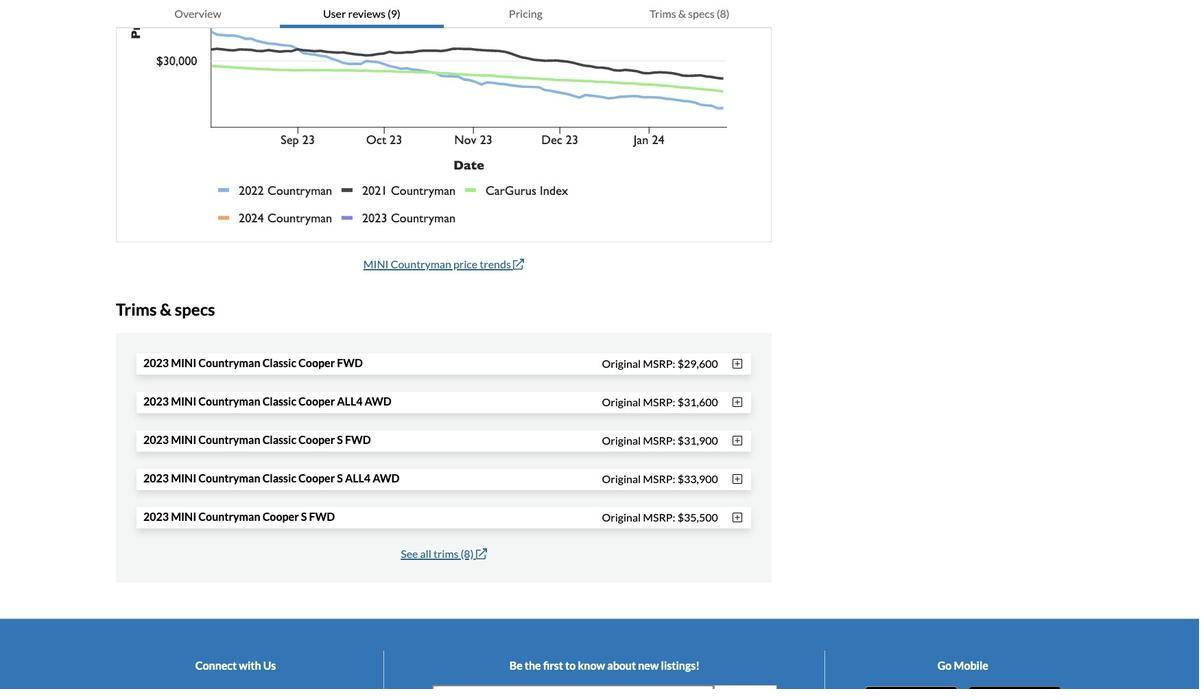 Task type: vqa. For each thing, say whether or not it's contained in the screenshot.
See all trims (8) (8)
yes



Task type: describe. For each thing, give the bounding box(es) containing it.
original for original msrp: $29,600
[[602, 357, 641, 370]]

pricing tab
[[444, 0, 608, 28]]

& for trims & specs
[[160, 299, 172, 319]]

download on the app store image
[[865, 686, 958, 689]]

original for original msrp: $35,500
[[602, 510, 641, 523]]

(8) for trims & specs (8)
[[717, 7, 730, 20]]

see all trims (8) link
[[401, 547, 487, 560]]

$31,600
[[678, 395, 718, 408]]

2023 mini countryman classic cooper all4 awd
[[143, 395, 392, 408]]

cooper for fwd
[[299, 433, 335, 446]]

be
[[510, 659, 523, 672]]

original msrp: $35,500
[[602, 510, 718, 523]]

external link image for mini countryman price trends
[[513, 259, 524, 270]]

classic for fwd
[[263, 433, 297, 446]]

plus square image for $29,600
[[731, 358, 745, 369]]

mini for 2023 mini countryman classic cooper s all4 awd
[[171, 472, 196, 485]]

plus square image for $33,900
[[731, 474, 745, 485]]

2023 for 2023 mini countryman classic cooper all4 awd
[[143, 395, 169, 408]]

original for original msrp: $31,600
[[602, 395, 641, 408]]

msrp: for $29,600
[[643, 357, 676, 370]]

original msrp: $31,900
[[602, 433, 718, 446]]

2023 for 2023 mini countryman cooper s fwd
[[143, 510, 169, 523]]

mini for 2023 mini countryman cooper s fwd
[[171, 510, 196, 523]]

$35,500
[[678, 510, 718, 523]]

connect
[[195, 659, 237, 672]]

mini for 2023 mini countryman classic cooper fwd
[[171, 356, 196, 369]]

trims for trims & specs (8)
[[650, 7, 677, 20]]

go mobile
[[938, 659, 989, 672]]

pricing
[[509, 7, 543, 20]]

mini for 2023 mini countryman classic cooper s fwd
[[171, 433, 196, 446]]

cooper for awd
[[299, 395, 335, 408]]

original for original msrp: $33,900
[[602, 472, 641, 485]]

plus square image for $31,600
[[731, 397, 745, 408]]

countryman for 2023 mini countryman classic cooper s all4 awd
[[199, 472, 261, 485]]

2023 mini countryman classic cooper s fwd
[[143, 433, 371, 446]]

mini countryman price trends
[[364, 257, 511, 270]]

2 vertical spatial s
[[301, 510, 307, 523]]

mini for 2023 mini countryman classic cooper all4 awd
[[171, 395, 196, 408]]

get it on google play image
[[969, 686, 1062, 689]]

0 vertical spatial all4
[[337, 395, 363, 408]]

$33,900
[[678, 472, 718, 485]]

know
[[578, 659, 606, 672]]

plus square image for $35,500
[[731, 512, 745, 523]]

2023 mini countryman classic cooper fwd
[[143, 356, 363, 369]]

$31,900
[[678, 433, 718, 446]]

go
[[938, 659, 952, 672]]

the
[[525, 659, 541, 672]]

classic for awd
[[263, 395, 297, 408]]

tab list containing overview
[[116, 0, 772, 28]]

msrp: for $35,500
[[643, 510, 676, 523]]

user reviews (9) tab
[[280, 0, 444, 28]]

us
[[263, 659, 276, 672]]

user
[[323, 7, 346, 20]]

user reviews (9)
[[323, 7, 401, 20]]

fwd for 2023 mini countryman cooper s fwd
[[309, 510, 335, 523]]

specs for trims & specs
[[175, 299, 215, 319]]

with
[[239, 659, 261, 672]]



Task type: locate. For each thing, give the bounding box(es) containing it.
0 vertical spatial specs
[[689, 7, 715, 20]]

specs
[[689, 7, 715, 20], [175, 299, 215, 319]]

to
[[566, 659, 576, 672]]

classic down 2023 mini countryman classic cooper s fwd
[[263, 472, 297, 485]]

msrp: for $33,900
[[643, 472, 676, 485]]

classic up 2023 mini countryman classic cooper s all4 awd
[[263, 433, 297, 446]]

external link image inside the mini countryman price trends link
[[513, 259, 524, 270]]

countryman
[[391, 257, 452, 270], [199, 356, 261, 369], [199, 395, 261, 408], [199, 433, 261, 446], [199, 472, 261, 485], [199, 510, 261, 523]]

2 plus square image from the top
[[731, 435, 745, 446]]

trims & specs (8) tab
[[608, 0, 772, 28]]

0 horizontal spatial &
[[160, 299, 172, 319]]

external link image for see all trims (8)
[[476, 548, 487, 559]]

1 vertical spatial s
[[337, 472, 343, 485]]

1 horizontal spatial (8)
[[717, 7, 730, 20]]

msrp: down original msrp: $33,900
[[643, 510, 676, 523]]

specs for trims & specs (8)
[[689, 7, 715, 20]]

all
[[420, 547, 432, 560]]

plus square image right $31,600
[[731, 397, 745, 408]]

1 vertical spatial specs
[[175, 299, 215, 319]]

1 plus square image from the top
[[731, 358, 745, 369]]

1 vertical spatial plus square image
[[731, 435, 745, 446]]

countryman for 2023 mini countryman classic cooper s fwd
[[199, 433, 261, 446]]

2 vertical spatial fwd
[[309, 510, 335, 523]]

msrp:
[[643, 357, 676, 370], [643, 395, 676, 408], [643, 433, 676, 446], [643, 472, 676, 485], [643, 510, 676, 523]]

5 2023 from the top
[[143, 510, 169, 523]]

msrp: up original msrp: $31,900
[[643, 395, 676, 408]]

1 vertical spatial all4
[[345, 472, 371, 485]]

original down original msrp: $29,600
[[602, 395, 641, 408]]

tab list
[[116, 0, 772, 28]]

3 2023 from the top
[[143, 433, 169, 446]]

1 vertical spatial external link image
[[476, 548, 487, 559]]

3 plus square image from the top
[[731, 512, 745, 523]]

plus square image right "$35,500"
[[731, 512, 745, 523]]

1 vertical spatial trims
[[116, 299, 157, 319]]

1 vertical spatial fwd
[[345, 433, 371, 446]]

0 vertical spatial plus square image
[[731, 397, 745, 408]]

2 plus square image from the top
[[731, 474, 745, 485]]

overview
[[174, 7, 222, 20]]

1 horizontal spatial &
[[679, 7, 686, 20]]

0 horizontal spatial trims
[[116, 299, 157, 319]]

classic up 2023 mini countryman classic cooper all4 awd
[[263, 356, 297, 369]]

original up original msrp: $35,500
[[602, 472, 641, 485]]

5 original from the top
[[602, 510, 641, 523]]

2 msrp: from the top
[[643, 395, 676, 408]]

0 vertical spatial s
[[337, 433, 343, 446]]

fwd
[[337, 356, 363, 369], [345, 433, 371, 446], [309, 510, 335, 523]]

1 horizontal spatial external link image
[[513, 259, 524, 270]]

1 horizontal spatial specs
[[689, 7, 715, 20]]

countryman down the 2023 mini countryman classic cooper fwd
[[199, 395, 261, 408]]

2023 mini countryman classic cooper s all4 awd
[[143, 472, 400, 485]]

all4
[[337, 395, 363, 408], [345, 472, 371, 485]]

original down original msrp: $31,600
[[602, 433, 641, 446]]

1 vertical spatial plus square image
[[731, 474, 745, 485]]

original msrp: $29,600
[[602, 357, 718, 370]]

msrp: down original msrp: $31,900
[[643, 472, 676, 485]]

$29,600
[[678, 357, 718, 370]]

4 2023 from the top
[[143, 472, 169, 485]]

2023
[[143, 356, 169, 369], [143, 395, 169, 408], [143, 433, 169, 446], [143, 472, 169, 485], [143, 510, 169, 523]]

msrp: up original msrp: $33,900
[[643, 433, 676, 446]]

original msrp: $33,900
[[602, 472, 718, 485]]

2023 for 2023 mini countryman classic cooper s all4 awd
[[143, 472, 169, 485]]

s for fwd
[[337, 433, 343, 446]]

classic for all4
[[263, 472, 297, 485]]

original for original msrp: $31,900
[[602, 433, 641, 446]]

1 horizontal spatial trims
[[650, 7, 677, 20]]

external link image
[[513, 259, 524, 270], [476, 548, 487, 559]]

1 plus square image from the top
[[731, 397, 745, 408]]

1 msrp: from the top
[[643, 357, 676, 370]]

2 classic from the top
[[263, 395, 297, 408]]

0 vertical spatial trims
[[650, 7, 677, 20]]

1 vertical spatial &
[[160, 299, 172, 319]]

trends
[[480, 257, 511, 270]]

plus square image
[[731, 397, 745, 408], [731, 474, 745, 485], [731, 512, 745, 523]]

2 original from the top
[[602, 395, 641, 408]]

external link image right trims
[[476, 548, 487, 559]]

mobile
[[954, 659, 989, 672]]

0 vertical spatial external link image
[[513, 259, 524, 270]]

classic up 2023 mini countryman classic cooper s fwd
[[263, 395, 297, 408]]

trims
[[434, 547, 459, 560]]

price
[[454, 257, 478, 270]]

plus square image right the $33,900
[[731, 474, 745, 485]]

countryman for 2023 mini countryman classic cooper all4 awd
[[199, 395, 261, 408]]

plus square image right the $31,900
[[731, 435, 745, 446]]

3 classic from the top
[[263, 433, 297, 446]]

connect with us
[[195, 659, 276, 672]]

countryman down 2023 mini countryman classic cooper s all4 awd
[[199, 510, 261, 523]]

(8) inside trims & specs (8) tab
[[717, 7, 730, 20]]

(8) for see all trims (8)
[[461, 547, 474, 560]]

s for all4
[[337, 472, 343, 485]]

Email Address email field
[[433, 686, 714, 689]]

fwd for 2023 mini countryman classic cooper fwd
[[337, 356, 363, 369]]

about
[[608, 659, 636, 672]]

s
[[337, 433, 343, 446], [337, 472, 343, 485], [301, 510, 307, 523]]

countryman up 2023 mini countryman cooper s fwd
[[199, 472, 261, 485]]

original down original msrp: $33,900
[[602, 510, 641, 523]]

trims for trims & specs
[[116, 299, 157, 319]]

see
[[401, 547, 418, 560]]

2 2023 from the top
[[143, 395, 169, 408]]

&
[[679, 7, 686, 20], [160, 299, 172, 319]]

overview tab
[[116, 0, 280, 28]]

0 vertical spatial (8)
[[717, 7, 730, 20]]

plus square image
[[731, 358, 745, 369], [731, 435, 745, 446]]

mini
[[364, 257, 389, 270], [171, 356, 196, 369], [171, 395, 196, 408], [171, 433, 196, 446], [171, 472, 196, 485], [171, 510, 196, 523]]

4 classic from the top
[[263, 472, 297, 485]]

awd
[[365, 395, 392, 408], [373, 472, 400, 485]]

4 msrp: from the top
[[643, 472, 676, 485]]

msrp: for $31,600
[[643, 395, 676, 408]]

cooper
[[299, 356, 335, 369], [299, 395, 335, 408], [299, 433, 335, 446], [299, 472, 335, 485], [263, 510, 299, 523]]

countryman down 2023 mini countryman classic cooper all4 awd
[[199, 433, 261, 446]]

0 vertical spatial plus square image
[[731, 358, 745, 369]]

trims & specs (8)
[[650, 7, 730, 20]]

0 vertical spatial fwd
[[337, 356, 363, 369]]

0 vertical spatial &
[[679, 7, 686, 20]]

countryman left price
[[391, 257, 452, 270]]

(9)
[[388, 7, 401, 20]]

original up original msrp: $31,600
[[602, 357, 641, 370]]

classic
[[263, 356, 297, 369], [263, 395, 297, 408], [263, 433, 297, 446], [263, 472, 297, 485]]

1 original from the top
[[602, 357, 641, 370]]

first
[[543, 659, 564, 672]]

2023 for 2023 mini countryman classic cooper fwd
[[143, 356, 169, 369]]

2023 for 2023 mini countryman classic cooper s fwd
[[143, 433, 169, 446]]

plus square image for $31,900
[[731, 435, 745, 446]]

msrp: for $31,900
[[643, 433, 676, 446]]

mini countryman price trends link
[[364, 257, 524, 270]]

& inside tab
[[679, 7, 686, 20]]

external link image right trends
[[513, 259, 524, 270]]

trims
[[650, 7, 677, 20], [116, 299, 157, 319]]

reviews
[[348, 7, 386, 20]]

0 horizontal spatial external link image
[[476, 548, 487, 559]]

3 original from the top
[[602, 433, 641, 446]]

see all trims (8)
[[401, 547, 474, 560]]

original
[[602, 357, 641, 370], [602, 395, 641, 408], [602, 433, 641, 446], [602, 472, 641, 485], [602, 510, 641, 523]]

5 msrp: from the top
[[643, 510, 676, 523]]

1 vertical spatial (8)
[[461, 547, 474, 560]]

new
[[638, 659, 659, 672]]

msrp: up original msrp: $31,600
[[643, 357, 676, 370]]

2023 mini countryman cooper s fwd
[[143, 510, 335, 523]]

(8)
[[717, 7, 730, 20], [461, 547, 474, 560]]

cooper for all4
[[299, 472, 335, 485]]

be the first to know about new listings!
[[510, 659, 700, 672]]

listings!
[[661, 659, 700, 672]]

original msrp: $31,600
[[602, 395, 718, 408]]

trims & specs
[[116, 299, 215, 319]]

0 horizontal spatial specs
[[175, 299, 215, 319]]

countryman for 2023 mini countryman classic cooper fwd
[[199, 356, 261, 369]]

plus square image right "$29,600"
[[731, 358, 745, 369]]

1 2023 from the top
[[143, 356, 169, 369]]

0 horizontal spatial (8)
[[461, 547, 474, 560]]

countryman for 2023 mini countryman cooper s fwd
[[199, 510, 261, 523]]

2 vertical spatial plus square image
[[731, 512, 745, 523]]

0 vertical spatial awd
[[365, 395, 392, 408]]

4 original from the top
[[602, 472, 641, 485]]

& for trims & specs (8)
[[679, 7, 686, 20]]

external link image inside see all trims (8) link
[[476, 548, 487, 559]]

countryman up 2023 mini countryman classic cooper all4 awd
[[199, 356, 261, 369]]

3 msrp: from the top
[[643, 433, 676, 446]]

specs inside tab
[[689, 7, 715, 20]]

trims inside trims & specs (8) tab
[[650, 7, 677, 20]]

1 vertical spatial awd
[[373, 472, 400, 485]]

1 classic from the top
[[263, 356, 297, 369]]



